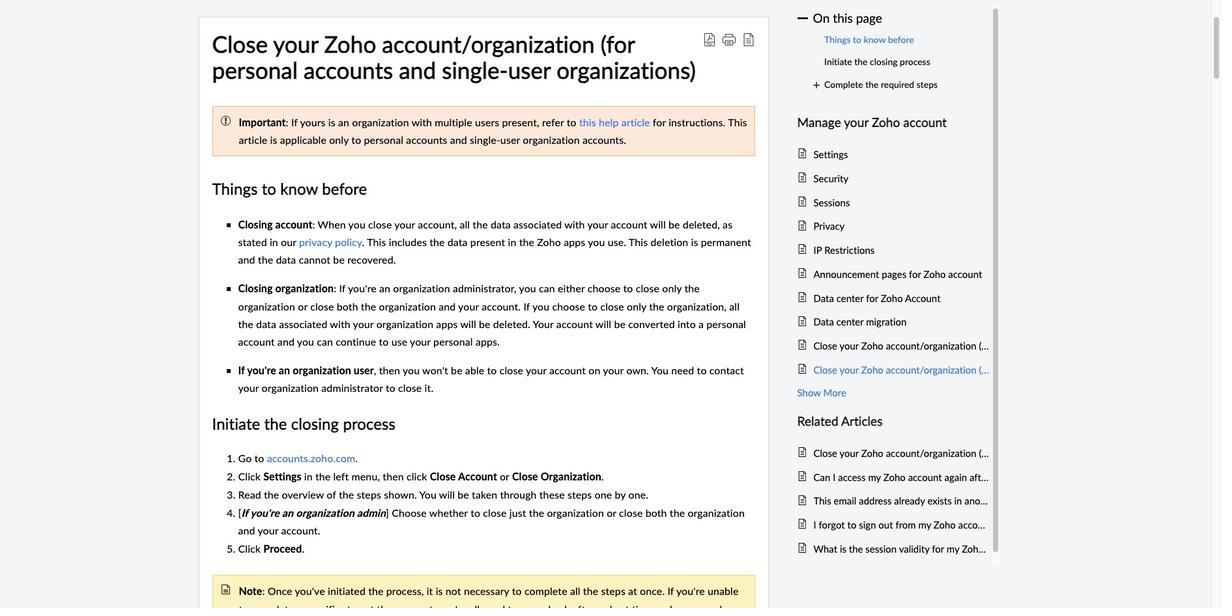 Task type: describe. For each thing, give the bounding box(es) containing it.
to up "come" on the bottom of the page
[[512, 585, 522, 599]]

you inside : when you close your account, all the data associated with your account will be deleted, as stated in our
[[348, 218, 365, 232]]

data center for zoho account
[[814, 292, 941, 305]]

more
[[823, 386, 846, 400]]

ip restrictions
[[814, 244, 875, 257]]

1 horizontal spatial article
[[621, 115, 650, 130]]

you're inside : if you're an organization administrator, you can either choose to close only the organization or close both the organization and your account. if you choose to close only the organization, all the data associated with your organization apps will be deleted. your account will be converted into a personal account and you can continue to use your personal apps.
[[348, 282, 376, 296]]

1 vertical spatial initiate the closing process
[[212, 413, 396, 434]]

to up the converted
[[623, 282, 633, 296]]

to left "come" on the bottom of the page
[[508, 602, 518, 609]]

, then you won't be able to close your account on your own. you need to contact your organization administrator to close it.
[[238, 364, 744, 396]]

initiate the closing process link
[[824, 51, 930, 74]]

present
[[470, 235, 505, 250]]

show more
[[797, 386, 846, 400]]

won't
[[422, 364, 448, 378]]

ip restrictions link
[[814, 243, 990, 258]]

my inside 'what is the session validity for my zoho account?' link
[[947, 543, 959, 556]]

you inside , then you won't be able to close your account on your own. you need to contact your organization administrator to close it.
[[651, 364, 669, 378]]

1 horizontal spatial before
[[888, 33, 914, 45]]

users
[[475, 115, 499, 130]]

close inside close your zoho account/organization (for personal accounts and single-user organizations)
[[212, 28, 268, 59]]

privacy policy
[[299, 235, 362, 250]]

if inside : once you've initiated the process, it is not necessary to complete all the steps at once. if you're unable to complete a specific step at the moment, you're allowed to come back after a short time and resume wher
[[668, 585, 674, 599]]

in right exists at the right of the page
[[954, 495, 962, 508]]

to up closing account
[[262, 178, 276, 200]]

steps inside : once you've initiated the process, it is not necessary to complete all the steps at once. if you're unable to complete a specific step at the moment, you're allowed to come back after a short time and resume wher
[[601, 585, 625, 599]]

deleted.
[[493, 317, 530, 332]]

and up the if you're an organization user
[[277, 335, 295, 349]]

page
[[856, 9, 882, 26]]

2 horizontal spatial only
[[662, 282, 682, 296]]

user inside for instructions. this article is applicable only to personal accounts and single-user organization accounts.
[[500, 133, 520, 147]]

download as pdf image
[[703, 33, 716, 46]]

or inside : if you're an organization administrator, you can either choose to close only the organization or close both the organization and your account. if you choose to close only the organization, all the data associated with your organization apps will be deleted. your account will be converted into a personal account and you can continue to use your personal apps.
[[298, 300, 308, 314]]

this email address already exists in another zoho account link
[[814, 493, 1059, 509]]

administrator,
[[453, 282, 517, 296]]

] choose whether to close just the organization or close both the organization and your account.
[[238, 506, 745, 538]]

both inside ] choose whether to close just the organization or close both the organization and your account.
[[646, 506, 667, 520]]

can i access my zoho account again after closing it?
[[814, 471, 1035, 484]]

with inside : when you close your account, all the data associated with your account will be deleted, as stated in our
[[564, 218, 585, 232]]

. up menu,
[[355, 452, 358, 466]]

announcement pages for zoho account link
[[814, 266, 990, 282]]

privacy policy link
[[299, 235, 362, 250]]

administrator
[[321, 381, 383, 396]]

another
[[965, 495, 998, 508]]

a inside : if you're an organization administrator, you can either choose to close only the organization or close both the organization and your account. if you choose to close only the organization, all the data associated with your organization apps will be deleted. your account will be converted into a personal account and you can continue to use your personal apps.
[[699, 317, 704, 332]]

to up on
[[588, 300, 598, 314]]

. down [ if you're an organization admin
[[302, 542, 304, 557]]

show
[[797, 386, 821, 400]]

1 vertical spatial process
[[343, 413, 396, 434]]

account inside : when you close your account, all the data associated with your account will be deleted, as stated in our
[[611, 218, 647, 232]]

proceed
[[263, 543, 302, 555]]

when
[[318, 218, 346, 232]]

the inside : when you close your account, all the data associated with your account will be deleted, as stated in our
[[473, 218, 488, 232]]

associated inside : when you close your account, all the data associated with your account will be deleted, as stated in our
[[513, 218, 562, 232]]

1 vertical spatial closing
[[291, 413, 339, 434]]

whether
[[429, 506, 468, 520]]

account. inside ] choose whether to close just the organization or close both the organization and your account.
[[281, 524, 320, 538]]

close your zoho account/organization (for personal accounts and single-user organizations)
[[212, 28, 696, 85]]

one.
[[628, 488, 648, 502]]

organizations) inside close your zoho account/organization (for personal accounts and single-user organizations)
[[557, 54, 696, 85]]

closing for : if you're an organization administrator, you can either choose to close only the organization or close both the organization and your account. if you choose to close only the organization, all the data associated with your organization apps will be deleted. your account will be converted into a personal account and you can continue to use your personal apps.
[[238, 282, 273, 295]]

steps right required
[[917, 78, 938, 91]]

related articles heading
[[797, 412, 990, 432]]

and inside : once you've initiated the process, it is not necessary to complete all the steps at once. if you're unable to complete a specific step at the moment, you're allowed to come back after a short time and resume wher
[[655, 602, 672, 609]]

this up recovered.
[[367, 235, 386, 250]]

short
[[605, 602, 629, 609]]

and inside for instructions. this article is applicable only to personal accounts and single-user organization accounts.
[[450, 133, 467, 147]]

2 horizontal spatial closing
[[992, 471, 1022, 484]]

through
[[500, 488, 537, 502]]

and down administrator,
[[439, 300, 456, 314]]

deletion
[[651, 235, 688, 250]]

and inside close your zoho account/organization (for personal accounts and single-user organizations)
[[399, 54, 436, 85]]

to right need
[[697, 364, 707, 378]]

0 vertical spatial with
[[412, 115, 432, 130]]

announcement pages for zoho account
[[814, 268, 982, 281]]

data for data center migration
[[814, 316, 834, 329]]

reader view image
[[742, 33, 755, 46]]

to right administrator
[[386, 381, 395, 396]]

if inside [ if you're an organization admin
[[241, 507, 248, 519]]

after inside : once you've initiated the process, it is not necessary to complete all the steps at once. if you're unable to complete a specific step at the moment, you're allowed to come back after a short time and resume wher
[[573, 602, 594, 609]]

account inside go to accounts.zoho.com . click settings in the left menu, then click close account or close organization . read the overview of the steps shown. you will be taken through these steps one by one.
[[458, 471, 497, 483]]

address
[[859, 495, 892, 508]]

single- inside close your zoho account/organization (for personal accounts and single-user organizations)
[[442, 54, 508, 85]]

be left the converted
[[614, 317, 626, 332]]

to right 'able'
[[487, 364, 497, 378]]

be inside : when you close your account, all the data associated with your account will be deleted, as stated in our
[[669, 218, 680, 232]]

is inside 'what is the session validity for my zoho account?' link
[[840, 543, 846, 556]]

permanent
[[701, 235, 751, 250]]

0 vertical spatial initiate the closing process
[[824, 56, 930, 68]]

close up the converted
[[636, 282, 659, 296]]

either
[[558, 282, 585, 296]]

0 horizontal spatial complete
[[251, 602, 294, 609]]

in inside . this includes the data present in the zoho apps you use. this deletion is permanent and the data cannot be recovered.
[[508, 235, 516, 250]]

read
[[238, 488, 261, 502]]

: for when
[[312, 218, 315, 232]]

includes
[[389, 235, 427, 250]]

exists
[[928, 495, 952, 508]]

stated
[[238, 235, 267, 250]]

associated inside : if you're an organization administrator, you can either choose to close only the organization or close both the organization and your account. if you choose to close only the organization, all the data associated with your organization apps will be deleted. your account will be converted into a personal account and you can continue to use your personal apps.
[[279, 317, 327, 332]]

what is the session validity for my zoho account?
[[814, 543, 1025, 556]]

policy
[[335, 235, 362, 250]]

center for for
[[836, 292, 864, 305]]

to down note
[[239, 602, 249, 609]]

organization inside [ if you're an organization admin
[[296, 507, 354, 519]]

go
[[238, 452, 252, 466]]

to inside ] choose whether to close just the organization or close both the organization and your account.
[[471, 506, 480, 520]]

2 vertical spatial (for
[[979, 447, 994, 460]]

account/organization inside close your zoho account/organization (for personal accounts and single-user organizations)
[[382, 28, 595, 59]]

2 multi- from the top
[[996, 447, 1021, 460]]

left
[[333, 470, 349, 484]]

steps down menu,
[[357, 488, 381, 502]]

help
[[599, 115, 619, 130]]

our
[[281, 235, 296, 250]]

what
[[814, 543, 837, 556]]

already
[[894, 495, 925, 508]]

recovered.
[[347, 253, 396, 267]]

. up one
[[601, 470, 604, 484]]

this email address already exists in another zoho account
[[814, 495, 1059, 508]]

1 vertical spatial this
[[579, 115, 596, 130]]

1 horizontal spatial a
[[597, 602, 602, 609]]

migration
[[866, 316, 907, 329]]

0 horizontal spatial at
[[365, 602, 374, 609]]

accounts.zoho.com
[[267, 452, 355, 466]]

yours
[[300, 115, 326, 130]]

to right refer on the left of the page
[[567, 115, 577, 130]]

. inside . this includes the data present in the zoho apps you use. this deletion is permanent and the data cannot be recovered.
[[362, 235, 365, 250]]

an inside [ if you're an organization admin
[[282, 507, 293, 519]]

is right yours
[[328, 115, 335, 130]]

instructions.
[[669, 115, 726, 130]]

2 vertical spatial account/organization
[[886, 447, 977, 460]]

you inside , then you won't be able to close your account on your own. you need to contact your organization administrator to close it.
[[403, 364, 420, 378]]

this inside "this email address already exists in another zoho account" link
[[814, 495, 831, 508]]

click inside go to accounts.zoho.com . click settings in the left menu, then click close account or close organization . read the overview of the steps shown. you will be taken through these steps one by one.
[[238, 470, 261, 484]]

your inside heading
[[844, 113, 869, 131]]

required
[[881, 78, 914, 91]]

will up apps.
[[460, 317, 476, 332]]

0 vertical spatial complete
[[524, 585, 567, 599]]

close inside : when you close your account, all the data associated with your account will be deleted, as stated in our
[[368, 218, 392, 232]]

account inside "link"
[[948, 268, 982, 281]]

zoho inside close your zoho account/organization (for personal accounts and single-user organizations)
[[324, 28, 376, 59]]

things to know before link
[[824, 28, 914, 51]]

in inside : when you close your account, all the data associated with your account will be deleted, as stated in our
[[270, 235, 278, 250]]

close down taken
[[483, 506, 507, 520]]

data inside : when you close your account, all the data associated with your account will be deleted, as stated in our
[[491, 218, 511, 232]]

contact
[[709, 364, 744, 378]]

1 horizontal spatial after
[[970, 471, 990, 484]]

account,
[[418, 218, 457, 232]]

1 vertical spatial initiate
[[212, 413, 260, 434]]

back
[[548, 602, 570, 609]]

2 click from the top
[[238, 542, 261, 557]]

(for inside close your zoho account/organization (for personal accounts and single-user organizations)
[[601, 28, 635, 59]]

will inside : when you close your account, all the data associated with your account will be deleted, as stated in our
[[650, 218, 666, 232]]

click
[[407, 470, 427, 484]]

access
[[838, 471, 866, 484]]

1 vertical spatial account/organization
[[886, 340, 977, 353]]

0 vertical spatial things to know before
[[824, 33, 914, 45]]

not
[[446, 585, 461, 599]]

what is the session validity for my zoho account? link
[[814, 541, 1025, 557]]

1 close your zoho account/organization (for multi-user organizations) from the top
[[814, 340, 1102, 353]]

: once you've initiated the process, it is not necessary to complete all the steps at once. if you're unable to complete a specific step at the moment, you're allowed to come back after a short time and resume wher
[[239, 585, 740, 609]]

this help article link
[[579, 115, 650, 130]]

my inside can i access my zoho account again after closing it? link
[[868, 471, 881, 484]]

close left it.
[[398, 381, 422, 396]]

1 vertical spatial before
[[322, 178, 367, 200]]

again
[[945, 471, 967, 484]]

just
[[509, 506, 526, 520]]

settings inside settings link
[[814, 148, 848, 161]]

close down 'use.'
[[600, 300, 624, 314]]

data down account,
[[448, 235, 468, 250]]

closing organization
[[238, 282, 334, 295]]

account. inside : if you're an organization administrator, you can either choose to close only the organization or close both the organization and your account. if you choose to close only the organization, all the data associated with your organization apps will be deleted. your account will be converted into a personal account and you can continue to use your personal apps.
[[482, 300, 521, 314]]

[ if you're an organization admin
[[238, 506, 386, 520]]

: up applicable
[[286, 115, 288, 130]]

of
[[327, 488, 336, 502]]

accounts inside for instructions. this article is applicable only to personal accounts and single-user organization accounts.
[[406, 133, 447, 147]]

your
[[533, 317, 554, 332]]

privacy link
[[814, 219, 990, 234]]

as
[[723, 218, 733, 232]]

to left use
[[379, 335, 389, 349]]

process inside initiate the closing process link
[[900, 56, 930, 68]]

: if you're an organization administrator, you can either choose to close only the organization or close both the organization and your account. if you choose to close only the organization, all the data associated with your organization apps will be deleted. your account will be converted into a personal account and you can continue to use your personal apps.
[[238, 282, 746, 349]]

0 horizontal spatial a
[[297, 602, 302, 609]]

it?
[[1024, 471, 1035, 484]]

zoho inside "link"
[[924, 268, 946, 281]]

for inside for instructions. this article is applicable only to personal accounts and single-user organization accounts.
[[653, 115, 666, 130]]



Task type: vqa. For each thing, say whether or not it's contained in the screenshot.
2nd "Close your Zoho account/organization (for multi-user organizations)" from the top
yes



Task type: locate. For each thing, give the bounding box(es) containing it.
know up closing account
[[280, 178, 318, 200]]

. up recovered.
[[362, 235, 365, 250]]

single- up users
[[442, 54, 508, 85]]

close your zoho account/organization (for multi-user organizations)
[[814, 340, 1102, 353], [814, 447, 1102, 460]]

]
[[386, 506, 389, 520]]

restrictions
[[824, 244, 875, 257]]

1 horizontal spatial or
[[500, 470, 509, 484]]

manage your zoho account heading
[[797, 113, 990, 133]]

with up the 'either' in the left top of the page
[[564, 218, 585, 232]]

. this includes the data present in the zoho apps you use. this deletion is permanent and the data cannot be recovered.
[[238, 235, 751, 267]]

in up 'overview'
[[304, 470, 313, 484]]

: when you close your account, all the data associated with your account will be deleted, as stated in our
[[238, 218, 733, 250]]

important
[[239, 116, 286, 128]]

a left short
[[597, 602, 602, 609]]

: inside : when you close your account, all the data associated with your account will be deleted, as stated in our
[[312, 218, 315, 232]]

2 vertical spatial closing
[[992, 471, 1022, 484]]

personal down organization,
[[707, 317, 746, 332]]

close your zoho account/organization (for multi-user organizations) link down "data center migration" link
[[814, 338, 1102, 354]]

1 vertical spatial click
[[238, 542, 261, 557]]

you right own.
[[651, 364, 669, 378]]

steps up short
[[601, 585, 625, 599]]

it
[[427, 585, 433, 599]]

0 horizontal spatial process
[[343, 413, 396, 434]]

1 multi- from the top
[[996, 340, 1021, 353]]

only up the converted
[[627, 300, 646, 314]]

data up the present
[[491, 218, 511, 232]]

for instructions. this article is applicable only to personal accounts and single-user organization accounts.
[[239, 115, 747, 147]]

session
[[866, 543, 897, 556]]

2 center from the top
[[836, 316, 864, 329]]

initiate up complete
[[824, 56, 852, 68]]

before
[[888, 33, 914, 45], [322, 178, 367, 200]]

accounts inside close your zoho account/organization (for personal accounts and single-user organizations)
[[304, 54, 393, 85]]

process down administrator
[[343, 413, 396, 434]]

overview
[[282, 488, 324, 502]]

and down the stated
[[238, 253, 255, 267]]

1 vertical spatial things to know before
[[212, 178, 367, 200]]

0 vertical spatial before
[[888, 33, 914, 45]]

organization inside for instructions. this article is applicable only to personal accounts and single-user organization accounts.
[[523, 133, 580, 147]]

specific
[[305, 602, 340, 609]]

this right the instructions.
[[728, 115, 747, 130]]

be up apps.
[[479, 317, 490, 332]]

1 vertical spatial close your zoho account/organization (for multi-user organizations)
[[814, 447, 1102, 460]]

cannot
[[299, 253, 330, 267]]

1 vertical spatial complete
[[251, 602, 294, 609]]

0 horizontal spatial things
[[212, 178, 258, 200]]

you
[[651, 364, 669, 378], [419, 488, 437, 502]]

1 horizontal spatial this
[[833, 9, 853, 26]]

zoho inside heading
[[872, 113, 900, 131]]

is inside . this includes the data present in the zoho apps you use. this deletion is permanent and the data cannot be recovered.
[[691, 235, 698, 250]]

manage
[[797, 113, 841, 131]]

complete
[[824, 78, 863, 91]]

1 vertical spatial center
[[836, 316, 864, 329]]

click
[[238, 470, 261, 484], [238, 542, 261, 557]]

0 vertical spatial initiate
[[824, 56, 852, 68]]

1 vertical spatial know
[[280, 178, 318, 200]]

personal down important : if yours is an organization with multiple users present, refer to this help article on the top
[[364, 133, 403, 147]]

0 horizontal spatial initiate the closing process
[[212, 413, 396, 434]]

1 horizontal spatial can
[[539, 282, 555, 296]]

then up shown. in the left of the page
[[383, 470, 404, 484]]

0 horizontal spatial after
[[573, 602, 594, 609]]

my right access
[[868, 471, 881, 484]]

admin
[[357, 507, 386, 519]]

my right validity
[[947, 543, 959, 556]]

is down deleted, at the top right
[[691, 235, 698, 250]]

things up closing account
[[212, 178, 258, 200]]

1 horizontal spatial with
[[412, 115, 432, 130]]

2 horizontal spatial with
[[564, 218, 585, 232]]

apps inside . this includes the data present in the zoho apps you use. this deletion is permanent and the data cannot be recovered.
[[564, 235, 585, 250]]

2 horizontal spatial all
[[729, 300, 740, 314]]

if you're an organization user
[[238, 364, 374, 377]]

close down closing organization
[[310, 300, 334, 314]]

your inside close your zoho account/organization (for personal accounts and single-user organizations)
[[273, 28, 318, 59]]

2 vertical spatial organizations)
[[1042, 447, 1102, 460]]

organization,
[[667, 300, 727, 314]]

with left multiple
[[412, 115, 432, 130]]

0 vertical spatial close your zoho account/organization (for multi-user organizations) link
[[814, 338, 1102, 354]]

1 close your zoho account/organization (for multi-user organizations) link from the top
[[814, 338, 1102, 354]]

apps
[[564, 235, 585, 250], [436, 317, 458, 332]]

settings link
[[814, 147, 990, 162]]

your
[[273, 28, 318, 59], [844, 113, 869, 131], [394, 218, 415, 232], [587, 218, 608, 232], [458, 300, 479, 314], [353, 317, 374, 332], [410, 335, 431, 349], [840, 340, 859, 353], [526, 364, 547, 378], [603, 364, 624, 378], [238, 381, 259, 396], [840, 447, 859, 460], [258, 524, 278, 538]]

: inside : once you've initiated the process, it is not necessary to complete all the steps at once. if you're unable to complete a specific step at the moment, you're allowed to come back after a short time and resume wher
[[262, 585, 265, 599]]

you're inside [ if you're an organization admin
[[250, 507, 279, 519]]

and down multiple
[[450, 133, 467, 147]]

1 vertical spatial things
[[212, 178, 258, 200]]

zoho
[[324, 28, 376, 59], [872, 113, 900, 131], [537, 235, 561, 250], [924, 268, 946, 281], [881, 292, 903, 305], [861, 340, 883, 353], [861, 447, 883, 460], [883, 471, 906, 484], [1000, 495, 1022, 508], [962, 543, 984, 556]]

settings up 'overview'
[[263, 471, 302, 483]]

1 vertical spatial accounts
[[406, 133, 447, 147]]

closing for : when you close your account, all the data associated with your account will be deleted, as stated in our
[[238, 218, 273, 231]]

articles
[[841, 412, 883, 430]]

is inside for instructions. this article is applicable only to personal accounts and single-user organization accounts.
[[270, 133, 277, 147]]

use.
[[608, 235, 626, 250]]

you're
[[348, 282, 376, 296], [247, 364, 276, 377], [250, 507, 279, 519], [676, 585, 705, 599], [438, 602, 467, 609]]

all inside : when you close your account, all the data associated with your account will be deleted, as stated in our
[[460, 218, 470, 232]]

my
[[868, 471, 881, 484], [947, 543, 959, 556]]

in inside go to accounts.zoho.com . click settings in the left menu, then click close account or close organization . read the overview of the steps shown. you will be taken through these steps one by one.
[[304, 470, 313, 484]]

1 horizontal spatial all
[[570, 585, 580, 599]]

for inside "link"
[[909, 268, 921, 281]]

2 vertical spatial with
[[330, 317, 350, 332]]

click left proceed
[[238, 542, 261, 557]]

1 horizontal spatial closing
[[870, 56, 898, 68]]

you down click
[[419, 488, 437, 502]]

email
[[834, 495, 856, 508]]

organization
[[541, 471, 601, 483]]

privacy
[[814, 220, 845, 233]]

1 vertical spatial my
[[947, 543, 959, 556]]

close your zoho account/organization (for multi-user organizations) link up again on the bottom right
[[814, 446, 1102, 461]]

closing left it?
[[992, 471, 1022, 484]]

associated down closing organization
[[279, 317, 327, 332]]

initiate the closing process up accounts.zoho.com link
[[212, 413, 396, 434]]

0 horizontal spatial associated
[[279, 317, 327, 332]]

only right applicable
[[329, 133, 349, 147]]

0 vertical spatial closing
[[238, 218, 273, 231]]

: for once
[[262, 585, 265, 599]]

article
[[621, 115, 650, 130], [239, 133, 267, 147]]

1 vertical spatial organizations)
[[1042, 340, 1102, 353]]

then inside go to accounts.zoho.com . click settings in the left menu, then click close account or close organization . read the overview of the steps shown. you will be taken through these steps one by one.
[[383, 470, 404, 484]]

only up organization,
[[662, 282, 682, 296]]

be left taken
[[458, 488, 469, 502]]

know inside 'things to know before' link
[[864, 33, 886, 45]]

1 horizontal spatial settings
[[814, 148, 848, 161]]

personal up important
[[212, 54, 298, 85]]

2 data from the top
[[814, 316, 834, 329]]

before up initiate the closing process link
[[888, 33, 914, 45]]

things to know before
[[824, 33, 914, 45], [212, 178, 367, 200]]

:
[[286, 115, 288, 130], [312, 218, 315, 232], [334, 282, 336, 296], [262, 585, 265, 599]]

before up the when
[[322, 178, 367, 200]]

0 vertical spatial settings
[[814, 148, 848, 161]]

one
[[595, 488, 612, 502]]

1 data from the top
[[814, 292, 834, 305]]

and
[[399, 54, 436, 85], [450, 133, 467, 147], [238, 253, 255, 267], [439, 300, 456, 314], [277, 335, 295, 349], [238, 524, 255, 538], [655, 602, 672, 609]]

then
[[379, 364, 400, 378], [383, 470, 404, 484]]

apps.
[[476, 335, 500, 349]]

personal inside for instructions. this article is applicable only to personal accounts and single-user organization accounts.
[[364, 133, 403, 147]]

settings inside go to accounts.zoho.com . click settings in the left menu, then click close account or close organization . read the overview of the steps shown. you will be taken through these steps one by one.
[[263, 471, 302, 483]]

can
[[539, 282, 555, 296], [317, 335, 333, 349]]

1 center from the top
[[836, 292, 864, 305]]

0 vertical spatial data
[[814, 292, 834, 305]]

to inside go to accounts.zoho.com . click settings in the left menu, then click close account or close organization . read the overview of the steps shown. you will be taken through these steps one by one.
[[254, 452, 264, 466]]

0 horizontal spatial things to know before
[[212, 178, 367, 200]]

sessions
[[814, 196, 850, 209]]

user
[[508, 54, 551, 85], [500, 133, 520, 147], [1021, 340, 1040, 353], [354, 364, 374, 377], [1021, 447, 1040, 460]]

will up on
[[595, 317, 611, 332]]

0 vertical spatial or
[[298, 300, 308, 314]]

0 vertical spatial this
[[833, 9, 853, 26]]

0 vertical spatial click
[[238, 470, 261, 484]]

and down [
[[238, 524, 255, 538]]

0 vertical spatial closing
[[870, 56, 898, 68]]

1 vertical spatial or
[[500, 470, 509, 484]]

article inside for instructions. this article is applicable only to personal accounts and single-user organization accounts.
[[239, 133, 267, 147]]

center for migration
[[836, 316, 864, 329]]

2 closing from the top
[[238, 282, 273, 295]]

able
[[465, 364, 484, 378]]

this left help
[[579, 115, 596, 130]]

0 horizontal spatial or
[[298, 300, 308, 314]]

1 vertical spatial account
[[458, 471, 497, 483]]

1 vertical spatial apps
[[436, 317, 458, 332]]

this inside for instructions. this article is applicable only to personal accounts and single-user organization accounts.
[[728, 115, 747, 130]]

be inside go to accounts.zoho.com . click settings in the left menu, then click close account or close organization . read the overview of the steps shown. you will be taken through these steps one by one.
[[458, 488, 469, 502]]

1 vertical spatial with
[[564, 218, 585, 232]]

1 horizontal spatial know
[[864, 33, 886, 45]]

on this page
[[813, 9, 882, 26]]

be down privacy policy
[[333, 253, 345, 267]]

apps up won't
[[436, 317, 458, 332]]

or down closing organization
[[298, 300, 308, 314]]

1 horizontal spatial only
[[627, 300, 646, 314]]

1 closing from the top
[[238, 218, 273, 231]]

apps left 'use.'
[[564, 235, 585, 250]]

0 vertical spatial you
[[651, 364, 669, 378]]

pages
[[882, 268, 907, 281]]

this right 'use.'
[[629, 235, 648, 250]]

with up continue
[[330, 317, 350, 332]]

by
[[615, 488, 626, 502]]

0 vertical spatial at
[[628, 585, 637, 599]]

for right pages at the right top of the page
[[909, 268, 921, 281]]

account. down [ if you're an organization admin
[[281, 524, 320, 538]]

1 vertical spatial associated
[[279, 317, 327, 332]]

an
[[338, 115, 349, 130], [379, 282, 390, 296], [279, 364, 290, 377], [282, 507, 293, 519]]

0 horizontal spatial only
[[329, 133, 349, 147]]

related
[[797, 412, 838, 430]]

you've
[[295, 585, 325, 599]]

your inside ] choose whether to close just the organization or close both the organization and your account.
[[258, 524, 278, 538]]

deleted,
[[683, 218, 720, 232]]

own.
[[626, 364, 649, 378]]

things
[[824, 33, 851, 45], [212, 178, 258, 200]]

initiated
[[328, 585, 366, 599]]

center
[[836, 292, 864, 305], [836, 316, 864, 329]]

1 horizontal spatial initiate
[[824, 56, 852, 68]]

taken
[[472, 488, 497, 502]]

necessary
[[464, 585, 509, 599]]

this left email
[[814, 495, 831, 508]]

manage your zoho account
[[797, 113, 947, 131]]

2 close your zoho account/organization (for multi-user organizations) link from the top
[[814, 446, 1102, 461]]

choose
[[392, 506, 427, 520]]

will up deletion
[[650, 218, 666, 232]]

single- inside for instructions. this article is applicable only to personal accounts and single-user organization accounts.
[[470, 133, 500, 147]]

zoho inside . this includes the data present in the zoho apps you use. this deletion is permanent and the data cannot be recovered.
[[537, 235, 561, 250]]

: down privacy policy
[[334, 282, 336, 296]]

can
[[814, 471, 830, 484]]

1 vertical spatial both
[[646, 506, 667, 520]]

after
[[970, 471, 990, 484], [573, 602, 594, 609]]

these
[[539, 488, 565, 502]]

0 vertical spatial choose
[[588, 282, 621, 296]]

present,
[[502, 115, 539, 130]]

account inside heading
[[903, 113, 947, 131]]

you inside . this includes the data present in the zoho apps you use. this deletion is permanent and the data cannot be recovered.
[[588, 235, 605, 250]]

be up deletion
[[669, 218, 680, 232]]

or inside go to accounts.zoho.com . click settings in the left menu, then click close account or close organization . read the overview of the steps shown. you will be taken through these steps one by one.
[[500, 470, 509, 484]]

be inside , then you won't be able to close your account on your own. you need to contact your organization administrator to close it.
[[451, 364, 462, 378]]

0 horizontal spatial know
[[280, 178, 318, 200]]

1 vertical spatial settings
[[263, 471, 302, 483]]

all inside : if you're an organization administrator, you can either choose to close only the organization or close both the organization and your account. if you choose to close only the organization, all the data associated with your organization apps will be deleted. your account will be converted into a personal account and you can continue to use your personal apps.
[[729, 300, 740, 314]]

go to accounts.zoho.com . click settings in the left menu, then click close account or close organization . read the overview of the steps shown. you will be taken through these steps one by one.
[[238, 452, 648, 502]]

close right 'able'
[[500, 364, 523, 378]]

personal up won't
[[433, 335, 473, 349]]

personal inside close your zoho account/organization (for personal accounts and single-user organizations)
[[212, 54, 298, 85]]

0 vertical spatial article
[[621, 115, 650, 130]]

for up data center migration
[[866, 292, 878, 305]]

closing up accounts.zoho.com link
[[291, 413, 339, 434]]

0 vertical spatial my
[[868, 471, 881, 484]]

data down closing organization
[[256, 317, 276, 332]]

data inside : if you're an organization administrator, you can either choose to close only the organization or close both the organization and your account. if you choose to close only the organization, all the data associated with your organization apps will be deleted. your account will be converted into a personal account and you can continue to use your personal apps.
[[256, 317, 276, 332]]

to down on this page
[[853, 33, 861, 45]]

0 vertical spatial (for
[[601, 28, 635, 59]]

1 horizontal spatial apps
[[564, 235, 585, 250]]

1 click from the top
[[238, 470, 261, 484]]

accounts.
[[583, 133, 626, 147]]

is inside : once you've initiated the process, it is not necessary to complete all the steps at once. if you're unable to complete a specific step at the moment, you're allowed to come back after a short time and resume wher
[[436, 585, 443, 599]]

with
[[412, 115, 432, 130], [564, 218, 585, 232], [330, 317, 350, 332]]

apps inside : if you're an organization administrator, you can either choose to close only the organization or close both the organization and your account. if you choose to close only the organization, all the data associated with your organization apps will be deleted. your account will be converted into a personal account and you can continue to use your personal apps.
[[436, 317, 458, 332]]

menu,
[[352, 470, 380, 484]]

1 vertical spatial single-
[[470, 133, 500, 147]]

0 vertical spatial can
[[539, 282, 555, 296]]

you inside go to accounts.zoho.com . click settings in the left menu, then click close account or close organization . read the overview of the steps shown. you will be taken through these steps one by one.
[[419, 488, 437, 502]]

data center migration link
[[814, 314, 990, 330]]

both down one.
[[646, 506, 667, 520]]

announcement
[[814, 268, 879, 281]]

1 vertical spatial data
[[814, 316, 834, 329]]

data down our
[[276, 253, 296, 267]]

things to know before up closing account
[[212, 178, 367, 200]]

and inside . this includes the data present in the zoho apps you use. this deletion is permanent and the data cannot be recovered.
[[238, 253, 255, 267]]

account inside , then you won't be able to close your account on your own. you need to contact your organization administrator to close it.
[[549, 364, 586, 378]]

0 vertical spatial process
[[900, 56, 930, 68]]

1 vertical spatial (for
[[979, 340, 994, 353]]

center down announcement
[[836, 292, 864, 305]]

things down on this page
[[824, 33, 851, 45]]

can left continue
[[317, 335, 333, 349]]

2 vertical spatial only
[[627, 300, 646, 314]]

0 vertical spatial close your zoho account/organization (for multi-user organizations)
[[814, 340, 1102, 353]]

0 vertical spatial accounts
[[304, 54, 393, 85]]

1 horizontal spatial at
[[628, 585, 637, 599]]

click up read
[[238, 470, 261, 484]]

choose
[[588, 282, 621, 296], [552, 300, 585, 314]]

an inside : if you're an organization administrator, you can either choose to close only the organization or close both the organization and your account. if you choose to close only the organization, all the data associated with your organization apps will be deleted. your account will be converted into a personal account and you can continue to use your personal apps.
[[379, 282, 390, 296]]

[
[[238, 506, 241, 520]]

will inside go to accounts.zoho.com . click settings in the left menu, then click close account or close organization . read the overview of the steps shown. you will be taken through these steps one by one.
[[439, 488, 455, 502]]

0 horizontal spatial can
[[317, 335, 333, 349]]

1 horizontal spatial things
[[824, 33, 851, 45]]

1 horizontal spatial complete
[[524, 585, 567, 599]]

0 vertical spatial account
[[905, 292, 941, 305]]

0 horizontal spatial article
[[239, 133, 267, 147]]

with inside : if you're an organization administrator, you can either choose to close only the organization or close both the organization and your account. if you choose to close only the organization, all the data associated with your organization apps will be deleted. your account will be converted into a personal account and you can continue to use your personal apps.
[[330, 317, 350, 332]]

: for if
[[334, 282, 336, 296]]

and up important : if yours is an organization with multiple users present, refer to this help article on the top
[[399, 54, 436, 85]]

for right validity
[[932, 543, 944, 556]]

multi-
[[996, 340, 1021, 353], [996, 447, 1021, 460]]

process up required
[[900, 56, 930, 68]]

1 vertical spatial choose
[[552, 300, 585, 314]]

article down important
[[239, 133, 267, 147]]

2 vertical spatial or
[[607, 506, 616, 520]]

center down data center for zoho account
[[836, 316, 864, 329]]

0 vertical spatial then
[[379, 364, 400, 378]]

on
[[813, 9, 830, 26]]

user inside close your zoho account/organization (for personal accounts and single-user organizations)
[[508, 54, 551, 85]]

0 vertical spatial all
[[460, 218, 470, 232]]

1 vertical spatial account.
[[281, 524, 320, 538]]

then inside , then you won't be able to close your account on your own. you need to contact your organization administrator to close it.
[[379, 364, 400, 378]]

2 close your zoho account/organization (for multi-user organizations) from the top
[[814, 447, 1102, 460]]

1 vertical spatial then
[[383, 470, 404, 484]]

0 vertical spatial single-
[[442, 54, 508, 85]]

settings
[[814, 148, 848, 161], [263, 471, 302, 483]]

account?
[[987, 543, 1025, 556]]

single-
[[442, 54, 508, 85], [470, 133, 500, 147]]

a right into
[[699, 317, 704, 332]]

or up the through
[[500, 470, 509, 484]]

1 horizontal spatial initiate the closing process
[[824, 56, 930, 68]]

initiate up the go
[[212, 413, 260, 434]]

0 vertical spatial account.
[[482, 300, 521, 314]]

to right the go
[[254, 452, 264, 466]]

close down one.
[[619, 506, 643, 520]]

1 vertical spatial closing
[[238, 282, 273, 295]]

data for data center for zoho account
[[814, 292, 834, 305]]

1 horizontal spatial you
[[651, 364, 669, 378]]

0 horizontal spatial all
[[460, 218, 470, 232]]

it.
[[425, 381, 434, 396]]

related articles
[[797, 412, 883, 430]]

only inside for instructions. this article is applicable only to personal accounts and single-user organization accounts.
[[329, 133, 349, 147]]

continue
[[336, 335, 376, 349]]

closing account
[[238, 218, 312, 231]]

2 vertical spatial all
[[570, 585, 580, 599]]

can left the 'either' in the left top of the page
[[539, 282, 555, 296]]

data
[[814, 292, 834, 305], [814, 316, 834, 329]]

article right help
[[621, 115, 650, 130]]

this right on
[[833, 9, 853, 26]]

single- down users
[[470, 133, 500, 147]]

security link
[[814, 171, 990, 186]]

0 horizontal spatial this
[[579, 115, 596, 130]]

only
[[329, 133, 349, 147], [662, 282, 682, 296], [627, 300, 646, 314]]

and inside ] choose whether to close just the organization or close both the organization and your account.
[[238, 524, 255, 538]]

steps down the "organization" at the left of page
[[568, 488, 592, 502]]

privacy
[[299, 235, 332, 250]]

both inside : if you're an organization administrator, you can either choose to close only the organization or close both the organization and your account. if you choose to close only the organization, all the data associated with your organization apps will be deleted. your account will be converted into a personal account and you can continue to use your personal apps.
[[337, 300, 358, 314]]

organization inside , then you won't be able to close your account on your own. you need to contact your organization administrator to close it.
[[262, 381, 319, 396]]

or inside ] choose whether to close just the organization or close both the organization and your account.
[[607, 506, 616, 520]]

1 horizontal spatial choose
[[588, 282, 621, 296]]

be inside . this includes the data present in the zoho apps you use. this deletion is permanent and the data cannot be recovered.
[[333, 253, 345, 267]]

be
[[669, 218, 680, 232], [333, 253, 345, 267], [479, 317, 490, 332], [614, 317, 626, 332], [451, 364, 462, 378], [458, 488, 469, 502]]

0 vertical spatial apps
[[564, 235, 585, 250]]

things inside 'things to know before' link
[[824, 33, 851, 45]]

: inside : if you're an organization administrator, you can either choose to close only the organization or close both the organization and your account. if you choose to close only the organization, all the data associated with your organization apps will be deleted. your account will be converted into a personal account and you can continue to use your personal apps.
[[334, 282, 336, 296]]

to inside for instructions. this article is applicable only to personal accounts and single-user organization accounts.
[[351, 133, 361, 147]]

0 horizontal spatial closing
[[291, 413, 339, 434]]

is right it
[[436, 585, 443, 599]]

all inside : once you've initiated the process, it is not necessary to complete all the steps at once. if you're unable to complete a specific step at the moment, you're allowed to come back after a short time and resume wher
[[570, 585, 580, 599]]



